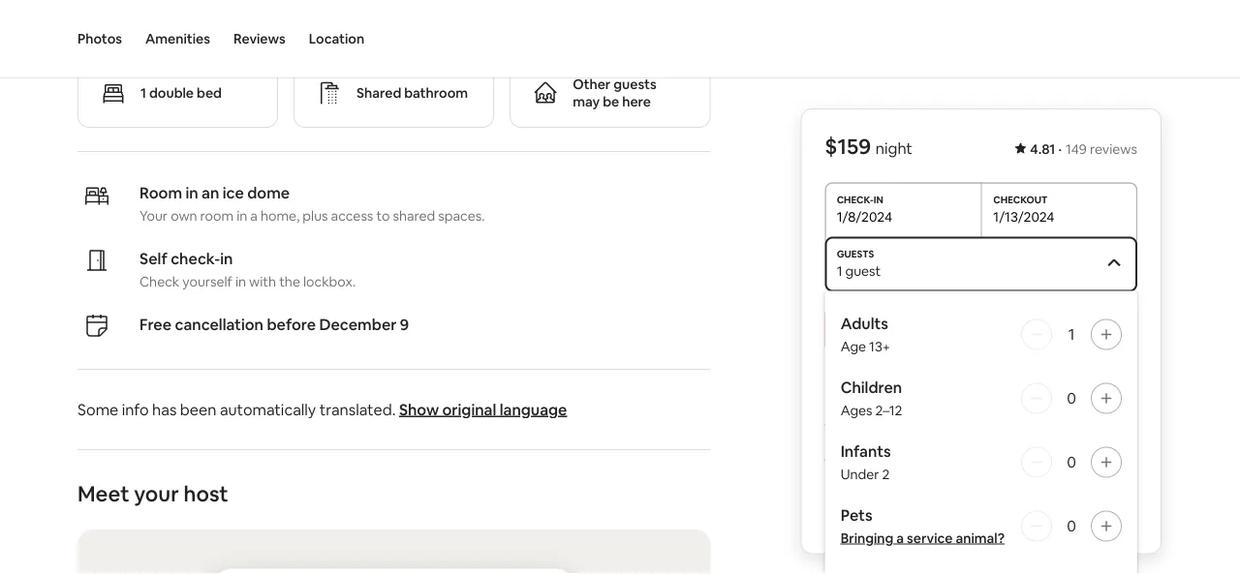 Task type: describe. For each thing, give the bounding box(es) containing it.
pets bringing a service animal?
[[841, 506, 1005, 547]]

children
[[841, 378, 902, 398]]

animal?
[[956, 530, 1005, 547]]

1 vertical spatial be
[[966, 369, 983, 386]]

1 guest button
[[825, 237, 1138, 291]]

in right photos
[[141, 9, 158, 37]]

under
[[841, 466, 879, 483]]

access
[[331, 207, 373, 225]]

info
[[122, 400, 149, 420]]

bringing a service animal? button
[[841, 530, 1005, 547]]

yourself
[[183, 273, 232, 291]]

has
[[152, 400, 177, 420]]

$159 x 5 nights
[[825, 409, 929, 429]]

cancellation
[[175, 315, 264, 334]]

shared
[[357, 84, 401, 102]]

show
[[399, 400, 439, 420]]

bed
[[197, 84, 222, 102]]

here
[[622, 93, 651, 110]]

4.81
[[1031, 141, 1056, 158]]

$159 x 5 nights button
[[825, 409, 929, 429]]

5
[[873, 409, 882, 429]]

night
[[876, 139, 913, 158]]

a inside pets bringing a service animal?
[[897, 530, 904, 547]]

an for room in an ice dome hosted by antti
[[163, 9, 187, 37]]

december
[[319, 315, 397, 334]]

airbnb service fee
[[825, 444, 955, 464]]

own
[[171, 207, 197, 225]]

room in an ice dome hosted by antti
[[78, 9, 444, 37]]

0 vertical spatial service
[[877, 444, 928, 464]]

home,
[[261, 207, 300, 225]]

some info has been automatically translated. show original language
[[78, 400, 567, 420]]

plus
[[303, 207, 328, 225]]

2
[[882, 466, 890, 483]]

self check-in check yourself in with the lockbox.
[[140, 249, 356, 291]]

check
[[140, 273, 180, 291]]

·
[[1059, 141, 1062, 158]]

$796
[[1102, 409, 1138, 429]]

4.81 · 149 reviews
[[1031, 141, 1138, 158]]

spaces.
[[438, 207, 485, 225]]

a inside the 'room in an ice dome your own room in a home, plus access to shared spaces.'
[[250, 207, 258, 225]]

may
[[573, 93, 600, 110]]

be inside other guests may be here
[[603, 93, 620, 110]]

guests
[[614, 76, 657, 93]]

automatically
[[220, 400, 316, 420]]

1 for 1 guest
[[837, 262, 843, 280]]

antti
[[393, 9, 444, 37]]

amenities
[[145, 30, 210, 47]]

double
[[149, 84, 194, 102]]

to
[[376, 207, 390, 225]]

room in an ice dome your own room in a home, plus access to shared spaces.
[[140, 183, 485, 225]]

$159 night
[[825, 133, 913, 160]]

original
[[442, 400, 497, 420]]

2–12
[[876, 402, 903, 419]]

some
[[78, 400, 118, 420]]

you won't be charged yet
[[902, 369, 1061, 386]]

service inside pets bringing a service animal?
[[907, 530, 953, 547]]

total before taxes
[[825, 511, 957, 531]]

reviews button
[[234, 0, 286, 78]]

total
[[825, 511, 862, 531]]

$159 for $159 night
[[825, 133, 872, 160]]

age
[[841, 338, 866, 355]]

ice for your
[[223, 183, 244, 203]]

free cancellation before december 9
[[140, 315, 409, 334]]

room
[[200, 207, 234, 225]]

$908
[[1101, 511, 1138, 531]]

1 horizontal spatial before
[[865, 511, 914, 531]]

pets
[[841, 506, 873, 526]]

children group
[[841, 378, 1122, 419]]

adults
[[841, 314, 889, 334]]

other guests may be here
[[573, 76, 657, 110]]

free
[[140, 315, 172, 334]]

0 for pets
[[1067, 517, 1077, 536]]

1 for 1 double bed
[[141, 84, 146, 102]]

in right room
[[237, 207, 247, 225]]

in up yourself
[[220, 249, 233, 268]]

x
[[862, 409, 870, 429]]

shared bathroom
[[357, 84, 468, 102]]

shared
[[393, 207, 435, 225]]

lockbox.
[[303, 273, 356, 291]]

adults age 13+
[[841, 314, 891, 355]]

charged
[[986, 369, 1038, 386]]

photos
[[78, 30, 122, 47]]



Task type: vqa. For each thing, say whether or not it's contained in the screenshot.
"0" within Pets group
yes



Task type: locate. For each thing, give the bounding box(es) containing it.
1/13/2024
[[994, 208, 1055, 225]]

service up 2
[[877, 444, 928, 464]]

0 horizontal spatial 1
[[141, 84, 146, 102]]

show original language button
[[399, 400, 567, 420]]

room for room in an ice dome your own room in a home, plus access to shared spaces.
[[140, 183, 182, 203]]

other
[[573, 76, 611, 93]]

$159 for $159 x 5 nights
[[825, 409, 859, 429]]

children ages 2–12
[[841, 378, 903, 419]]

yet
[[1041, 369, 1061, 386]]

0 horizontal spatial be
[[603, 93, 620, 110]]

1 horizontal spatial 1
[[837, 262, 843, 280]]

infants
[[841, 442, 891, 462]]

1 vertical spatial an
[[202, 183, 219, 203]]

0 vertical spatial a
[[250, 207, 258, 225]]

$159 left night on the right top of the page
[[825, 133, 872, 160]]

0 horizontal spatial ice
[[192, 9, 221, 37]]

1 vertical spatial ice
[[223, 183, 244, 203]]

1 $159 from the top
[[825, 133, 872, 160]]

service left animal?
[[907, 530, 953, 547]]

1 horizontal spatial an
[[202, 183, 219, 203]]

an inside the 'room in an ice dome your own room in a home, plus access to shared spaces.'
[[202, 183, 219, 203]]

a right bringing
[[897, 530, 904, 547]]

$159 left "x"
[[825, 409, 859, 429]]

been
[[180, 400, 217, 420]]

reviews
[[234, 30, 286, 47]]

ice up room
[[223, 183, 244, 203]]

airbnb
[[825, 444, 874, 464]]

be
[[603, 93, 620, 110], [966, 369, 983, 386]]

$112
[[1107, 444, 1138, 464]]

0 horizontal spatial before
[[267, 315, 316, 334]]

the
[[279, 273, 300, 291]]

0 vertical spatial 0
[[1067, 389, 1077, 409]]

0 for children
[[1067, 389, 1077, 409]]

your
[[140, 207, 168, 225]]

1 vertical spatial room
[[140, 183, 182, 203]]

ice
[[192, 9, 221, 37], [223, 183, 244, 203]]

0
[[1067, 389, 1077, 409], [1067, 453, 1077, 472], [1067, 517, 1077, 536]]

1 0 from the top
[[1067, 389, 1077, 409]]

ice left the reviews button
[[192, 9, 221, 37]]

1
[[141, 84, 146, 102], [837, 262, 843, 280], [1069, 325, 1075, 345]]

dome for hosted
[[226, 9, 284, 37]]

photos button
[[78, 0, 122, 78]]

ice inside the 'room in an ice dome your own room in a home, plus access to shared spaces.'
[[223, 183, 244, 203]]

translated.
[[320, 400, 396, 420]]

0 vertical spatial before
[[267, 315, 316, 334]]

in up own
[[186, 183, 198, 203]]

an up double
[[163, 9, 187, 37]]

0 inside pets group
[[1067, 517, 1077, 536]]

room up your
[[140, 183, 182, 203]]

dome
[[226, 9, 284, 37], [247, 183, 290, 203]]

0 horizontal spatial a
[[250, 207, 258, 225]]

room for room in an ice dome hosted by antti
[[78, 9, 136, 37]]

0 vertical spatial $159
[[825, 133, 872, 160]]

1 inside popup button
[[837, 262, 843, 280]]

0 horizontal spatial an
[[163, 9, 187, 37]]

0 vertical spatial room
[[78, 9, 136, 37]]

nights
[[885, 409, 929, 429]]

dome left hosted
[[226, 9, 284, 37]]

room left amenities "button"
[[78, 9, 136, 37]]

0 inside children group
[[1067, 389, 1077, 409]]

1/8/2024
[[837, 208, 893, 225]]

13+
[[869, 338, 891, 355]]

1 guest
[[837, 262, 881, 280]]

self
[[140, 249, 167, 268]]

1 vertical spatial dome
[[247, 183, 290, 203]]

host
[[184, 480, 228, 508]]

1 horizontal spatial a
[[897, 530, 904, 547]]

1 vertical spatial a
[[897, 530, 904, 547]]

meet
[[78, 480, 129, 508]]

2 vertical spatial 0
[[1067, 517, 1077, 536]]

a
[[250, 207, 258, 225], [897, 530, 904, 547]]

3 0 from the top
[[1067, 517, 1077, 536]]

room inside the 'room in an ice dome your own room in a home, plus access to shared spaces.'
[[140, 183, 182, 203]]

ages
[[841, 402, 873, 419]]

bathroom
[[404, 84, 468, 102]]

0 vertical spatial an
[[163, 9, 187, 37]]

0 vertical spatial be
[[603, 93, 620, 110]]

taxes
[[918, 511, 957, 531]]

in left with at left
[[235, 273, 246, 291]]

1 horizontal spatial ice
[[223, 183, 244, 203]]

meet your host
[[78, 480, 228, 508]]

a left home,
[[250, 207, 258, 225]]

fee
[[931, 444, 955, 464]]

check-
[[171, 249, 220, 268]]

1 for 1
[[1069, 325, 1075, 345]]

ice for hosted
[[192, 9, 221, 37]]

0 inside infants group
[[1067, 453, 1077, 472]]

an for room in an ice dome your own room in a home, plus access to shared spaces.
[[202, 183, 219, 203]]

1 double bed
[[141, 84, 222, 102]]

1 vertical spatial 0
[[1067, 453, 1077, 472]]

you
[[902, 369, 926, 386]]

149
[[1066, 141, 1087, 158]]

dome for your
[[247, 183, 290, 203]]

adults group
[[841, 314, 1122, 355]]

airbnb service fee button
[[825, 444, 955, 464]]

your
[[134, 480, 179, 508]]

0 vertical spatial 1
[[141, 84, 146, 102]]

be right the may
[[603, 93, 620, 110]]

0 vertical spatial dome
[[226, 9, 284, 37]]

guest
[[846, 262, 881, 280]]

location
[[309, 30, 365, 47]]

location button
[[309, 0, 365, 78]]

hosted
[[289, 9, 359, 37]]

$159
[[825, 133, 872, 160], [825, 409, 859, 429]]

1 inside adults group
[[1069, 325, 1075, 345]]

by
[[364, 9, 389, 37]]

0 for infants
[[1067, 453, 1077, 472]]

an up room
[[202, 183, 219, 203]]

bringing
[[841, 530, 894, 547]]

in
[[141, 9, 158, 37], [186, 183, 198, 203], [237, 207, 247, 225], [220, 249, 233, 268], [235, 273, 246, 291]]

with
[[249, 273, 276, 291]]

room
[[78, 9, 136, 37], [140, 183, 182, 203]]

1 horizontal spatial room
[[140, 183, 182, 203]]

1 vertical spatial service
[[907, 530, 953, 547]]

0 vertical spatial ice
[[192, 9, 221, 37]]

be right won't
[[966, 369, 983, 386]]

service
[[877, 444, 928, 464], [907, 530, 953, 547]]

infants group
[[841, 442, 1122, 483]]

pets group
[[841, 506, 1122, 547]]

2 $159 from the top
[[825, 409, 859, 429]]

dome inside the 'room in an ice dome your own room in a home, plus access to shared spaces.'
[[247, 183, 290, 203]]

won't
[[928, 369, 963, 386]]

9
[[400, 315, 409, 334]]

dome up home,
[[247, 183, 290, 203]]

amenities button
[[145, 0, 210, 78]]

reviews
[[1090, 141, 1138, 158]]

1 horizontal spatial be
[[966, 369, 983, 386]]

1 vertical spatial $159
[[825, 409, 859, 429]]

infants under 2
[[841, 442, 891, 483]]

1 vertical spatial 1
[[837, 262, 843, 280]]

2 vertical spatial 1
[[1069, 325, 1075, 345]]

2 horizontal spatial 1
[[1069, 325, 1075, 345]]

0 horizontal spatial room
[[78, 9, 136, 37]]

language
[[500, 400, 567, 420]]

1 vertical spatial before
[[865, 511, 914, 531]]

2 0 from the top
[[1067, 453, 1077, 472]]



